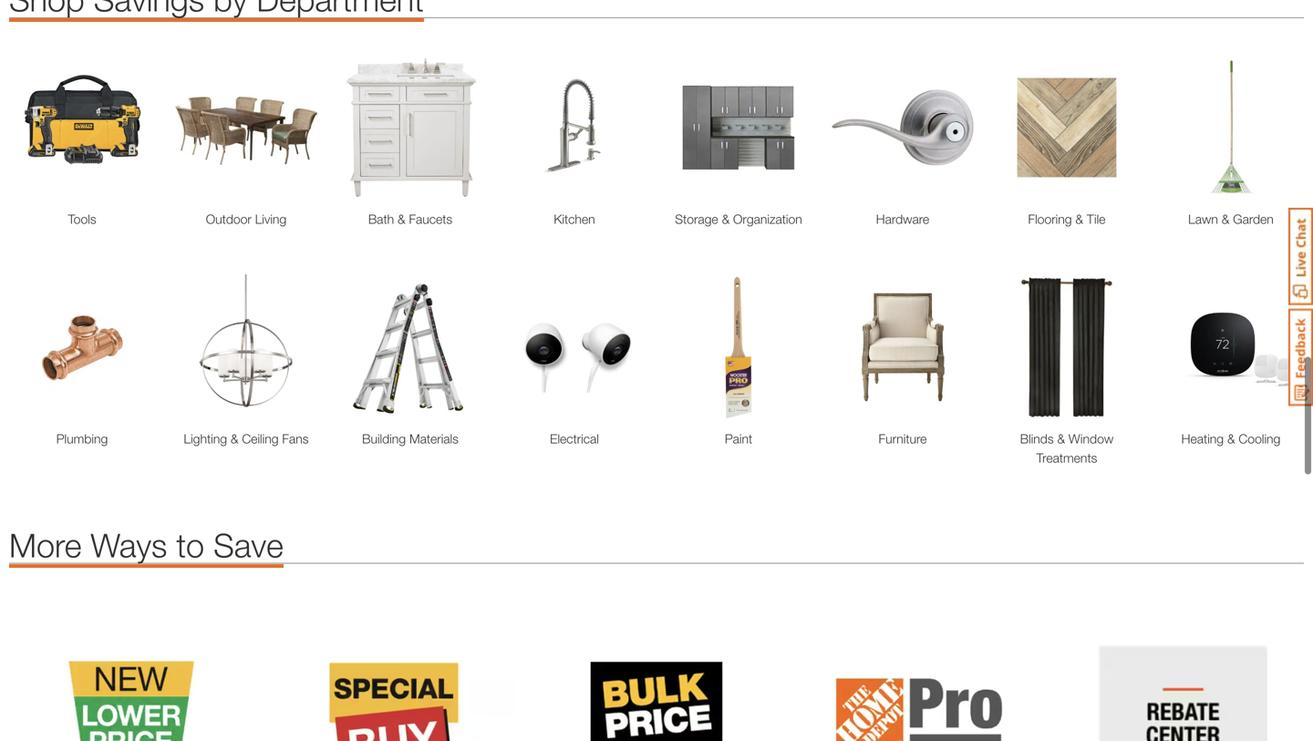 Task type: vqa. For each thing, say whether or not it's contained in the screenshot.
'Electrical savings' IMAGE
yes



Task type: locate. For each thing, give the bounding box(es) containing it.
lawn & garden
[[1189, 211, 1274, 226]]

garden
[[1233, 211, 1274, 226]]

& for bath
[[398, 211, 405, 226]]

kitchen savings image
[[502, 55, 648, 200]]

electrical
[[550, 431, 599, 446]]

& right bath at the top of page
[[398, 211, 405, 226]]

paint
[[725, 431, 753, 446]]

& for lighting
[[231, 431, 238, 446]]

plumbing link
[[9, 429, 155, 449]]

new lower price image
[[9, 601, 254, 742]]

& for storage
[[722, 211, 730, 226]]

bath & faucet savings image
[[337, 55, 483, 200]]

flooring & tile
[[1028, 211, 1106, 226]]

feedback link image
[[1289, 308, 1313, 407]]

bath & faucets
[[368, 211, 453, 226]]

& for lawn
[[1222, 211, 1230, 226]]

blinds & window treatments
[[1020, 431, 1114, 465]]

heating & cooling link
[[1158, 429, 1304, 449]]

& inside 'link'
[[722, 211, 730, 226]]

lawn & garden link
[[1158, 210, 1304, 229]]

& left the cooling
[[1228, 431, 1235, 446]]

fans
[[282, 431, 309, 446]]

& right "storage"
[[722, 211, 730, 226]]

& left the tile in the right top of the page
[[1076, 211, 1084, 226]]

bath
[[368, 211, 394, 226]]

flooring & tile savings image
[[994, 55, 1140, 200]]

lawn & garden savings image
[[1158, 55, 1304, 200]]

& right "lawn"
[[1222, 211, 1230, 226]]

& left ceiling
[[231, 431, 238, 446]]

building
[[362, 431, 406, 446]]

ceiling
[[242, 431, 279, 446]]

&
[[398, 211, 405, 226], [722, 211, 730, 226], [1076, 211, 1084, 226], [1222, 211, 1230, 226], [231, 431, 238, 446], [1058, 431, 1065, 446], [1228, 431, 1235, 446]]

special buy image
[[272, 601, 516, 742]]

storage & organization
[[675, 211, 802, 226]]

hardware savings image
[[830, 55, 976, 200]]

building materials link
[[337, 429, 483, 449]]

heating
[[1182, 431, 1224, 446]]

tool savings image
[[9, 55, 155, 200]]

& inside blinds & window treatments
[[1058, 431, 1065, 446]]

flooring
[[1028, 211, 1072, 226]]

outdoor living
[[206, 211, 287, 226]]

kitchen
[[554, 211, 595, 226]]

electrical savings image
[[502, 274, 648, 420]]

& for flooring
[[1076, 211, 1084, 226]]

heating & cooling
[[1182, 431, 1281, 446]]

outdoor
[[206, 211, 252, 226]]

tools
[[68, 211, 96, 226]]

lawn
[[1189, 211, 1218, 226]]

lighting & ceiling fans
[[184, 431, 309, 446]]

save
[[213, 526, 283, 564]]

& up treatments
[[1058, 431, 1065, 446]]

tile
[[1087, 211, 1106, 226]]

materials
[[409, 431, 459, 446]]

blinds
[[1020, 431, 1054, 446]]

plumbing
[[56, 431, 108, 446]]



Task type: describe. For each thing, give the bounding box(es) containing it.
living
[[255, 211, 287, 226]]

cooling
[[1239, 431, 1281, 446]]

home depot pro image
[[797, 601, 1042, 742]]

bulk price image
[[534, 601, 779, 742]]

lighting & ceiling fans link
[[173, 429, 319, 449]]

tools link
[[9, 210, 155, 229]]

electrical link
[[502, 429, 648, 449]]

& for heating
[[1228, 431, 1235, 446]]

lighting
[[184, 431, 227, 446]]

treatments
[[1037, 450, 1098, 465]]

paint savings image
[[666, 274, 812, 420]]

more
[[9, 526, 82, 564]]

storage & organization link
[[666, 210, 812, 229]]

hardware link
[[830, 210, 976, 229]]

blinds & window treatments link
[[994, 429, 1140, 468]]

lighting image
[[173, 274, 319, 420]]

rebate center image
[[1060, 601, 1304, 742]]

more ways to save
[[9, 526, 283, 564]]

& for blinds
[[1058, 431, 1065, 446]]

storage savings image
[[666, 55, 812, 200]]

plumbing image
[[9, 274, 155, 420]]

window
[[1069, 431, 1114, 446]]

blinds & window treatment savings image
[[994, 274, 1140, 420]]

live chat image
[[1289, 208, 1313, 306]]

furniture savings image
[[830, 274, 976, 420]]

building material savings image
[[337, 274, 483, 420]]

furniture
[[879, 431, 927, 446]]

outdoor living link
[[173, 210, 319, 229]]

bath & faucets link
[[337, 210, 483, 229]]

furniture link
[[830, 429, 976, 449]]

kitchen link
[[502, 210, 648, 229]]

to
[[176, 526, 204, 564]]

flooring & tile link
[[994, 210, 1140, 229]]

ways
[[91, 526, 167, 564]]

organization
[[733, 211, 802, 226]]

heating & cooling savings image
[[1158, 274, 1304, 420]]

hardware
[[876, 211, 930, 226]]

outdoor living savinghs image
[[173, 55, 319, 200]]

faucets
[[409, 211, 453, 226]]

building materials
[[362, 431, 459, 446]]

storage
[[675, 211, 718, 226]]

paint link
[[666, 429, 812, 449]]



